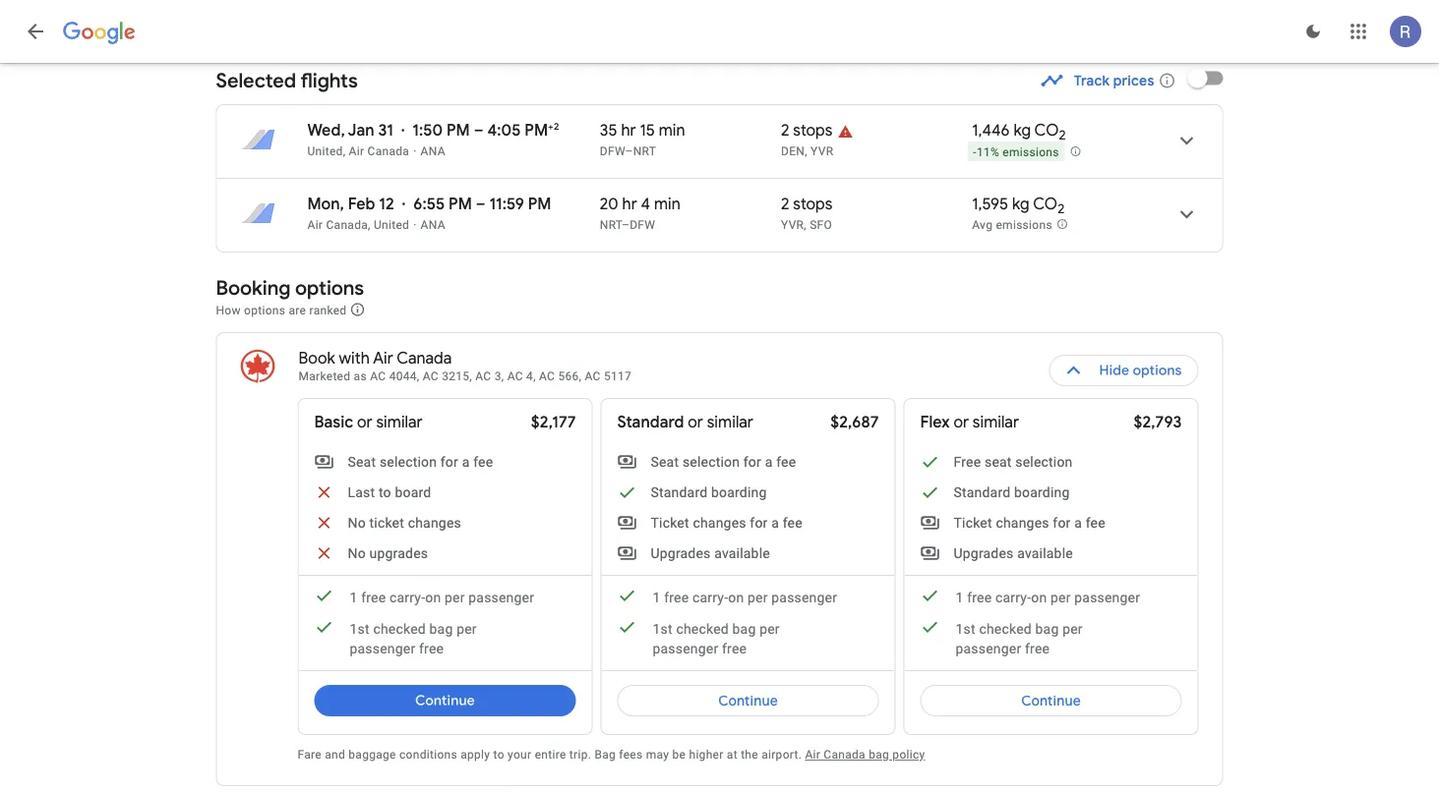Task type: vqa. For each thing, say whether or not it's contained in the screenshot.
ON
yes



Task type: describe. For each thing, give the bounding box(es) containing it.
be
[[672, 749, 686, 762]]

$2,177
[[531, 413, 576, 433]]

united, air canada
[[307, 145, 409, 158]]

wed, jan 31
[[307, 121, 393, 141]]

marketed
[[299, 370, 351, 384]]

1 for standard
[[653, 590, 661, 606]]

den
[[781, 145, 805, 158]]

-
[[973, 145, 977, 159]]

fare and baggage conditions apply to your entire trip.  bag fees may be higher at the airport. air canada bag policy
[[298, 749, 925, 762]]

how options are ranked
[[216, 303, 350, 317]]

selected
[[216, 68, 296, 93]]

air canada, united
[[307, 218, 409, 232]]

1 for flex
[[956, 590, 964, 606]]

hide options
[[1099, 362, 1182, 380]]

jan
[[348, 121, 375, 141]]

baggage
[[349, 749, 396, 762]]

-11% emissions
[[973, 145, 1059, 159]]

free seat selection
[[954, 454, 1073, 470]]

learn more about tracked prices image
[[1158, 72, 1176, 90]]

1 free carry-on per passenger for standard or similar
[[653, 590, 837, 606]]

or for basic
[[357, 413, 373, 433]]

$2,687
[[831, 413, 879, 433]]

upgrades
[[369, 546, 428, 562]]

no for no upgrades
[[348, 546, 366, 562]]

bag for basic or similar
[[429, 621, 453, 637]]

flights
[[300, 68, 358, 93]]

2 2 stops flight. element from the top
[[781, 194, 833, 217]]

1,595 kg co 2
[[972, 194, 1065, 217]]

boarding for standard or similar
[[711, 485, 767, 501]]

are
[[289, 303, 306, 317]]

conditions
[[399, 749, 457, 762]]

pm right the '11:59'
[[528, 194, 551, 214]]

checked for basic or similar
[[373, 621, 426, 637]]

total duration 20 hr 4 min. element
[[600, 194, 781, 217]]

upgrades available for flex or similar
[[954, 546, 1073, 562]]

available for flex or similar
[[1017, 546, 1073, 562]]

booking options
[[216, 275, 364, 301]]

11%
[[977, 145, 1000, 159]]

as
[[354, 370, 367, 384]]

similar for standard or similar
[[707, 413, 754, 433]]

kg for 1,446
[[1014, 121, 1031, 141]]

0 vertical spatial emissions
[[1003, 145, 1059, 159]]

may
[[646, 749, 669, 762]]

 image for 6:55
[[402, 195, 406, 214]]

mon, feb 12
[[307, 194, 394, 214]]

options for hide
[[1133, 362, 1182, 380]]

go back image
[[24, 20, 47, 43]]

pm right 6:55
[[449, 194, 472, 214]]

ana for 6:55
[[421, 218, 445, 232]]

nrt inside 35 hr 15 min dfw – nrt
[[633, 145, 656, 158]]

4,
[[526, 370, 536, 384]]

air canada bag policy link
[[805, 749, 925, 762]]

options for booking
[[295, 275, 364, 301]]

at
[[727, 749, 738, 762]]

Departure time: 1:50 PM. text field
[[413, 121, 470, 141]]

standard or similar
[[617, 413, 754, 433]]

5117
[[604, 370, 632, 384]]

canada,
[[326, 218, 371, 232]]

on for standard or similar
[[728, 590, 744, 606]]

avg
[[972, 218, 993, 232]]

3215,
[[442, 370, 472, 384]]

book
[[299, 349, 335, 369]]

standard down 5117
[[617, 413, 684, 433]]

flight details. departing flight on wednesday, january 31. leaves dallas/fort worth international airport at 1:50 pm on wednesday, january 31 and arrives at narita international airport at 4:05 pm on friday, february 2. image
[[1163, 117, 1211, 164]]

or for standard
[[688, 413, 703, 433]]

learn more about booking options element
[[350, 299, 366, 321]]

flex or similar
[[920, 413, 1019, 433]]

prices
[[1113, 72, 1154, 90]]

4 ac from the left
[[507, 370, 523, 384]]

ticket for flex
[[954, 515, 992, 531]]

2 inside 2 stops yvr , sfo
[[781, 194, 790, 214]]

1 free carry-on per passenger for flex or similar
[[956, 590, 1140, 606]]

6:55
[[413, 194, 445, 214]]

nrt inside 20 hr 4 min nrt – dfw
[[600, 218, 622, 232]]

2 inside 2 stops flight. element
[[781, 121, 790, 141]]

6:55 pm – 11:59 pm
[[413, 194, 551, 214]]

35
[[600, 121, 617, 141]]

1 free carry-on per passenger for basic or similar
[[350, 590, 534, 606]]

first checked bag per passenger is free element for basic or similar
[[314, 618, 545, 659]]

– inside 20 hr 4 min nrt – dfw
[[622, 218, 630, 232]]

layover (1 of 2) is a 57 min layover at denver international airport in denver. layover (2 of 2) is a 18 hr 57 min overnight layover at vancouver international airport in vancouver. element
[[781, 144, 962, 159]]

1st checked bag per passenger free for basic or similar
[[350, 621, 477, 657]]

free
[[954, 454, 981, 470]]

3 ac from the left
[[475, 370, 491, 384]]

similar for flex or similar
[[973, 413, 1019, 433]]

1 2 stops flight. element from the top
[[781, 121, 833, 144]]

1 ac from the left
[[370, 370, 386, 384]]

air down 'mon,'
[[307, 218, 323, 232]]

higher
[[689, 749, 724, 762]]

last to board
[[348, 485, 431, 501]]

return flight on monday, february 12. leaves narita international airport at 6:55 pm on monday, february 12 and arrives at dallas/fort worth international airport at 11:59 pm on monday, february 12. element
[[307, 194, 551, 214]]

the
[[741, 749, 758, 762]]

$2,793
[[1134, 413, 1182, 433]]

departing flight on wednesday, january 31. leaves dallas/fort worth international airport at 1:50 pm on wednesday, january 31 and arrives at narita international airport at 4:05 pm on friday, february 2. element
[[307, 121, 559, 141]]

1 horizontal spatial to
[[493, 749, 505, 762]]

seat
[[985, 454, 1012, 470]]

sfo
[[810, 218, 832, 232]]

and
[[325, 749, 345, 762]]

2 stops yvr , sfo
[[781, 194, 833, 232]]

den , yvr
[[781, 145, 834, 158]]

2 inside 1,446 kg co 2
[[1059, 127, 1066, 143]]

how
[[216, 303, 241, 317]]

Arrival time: 11:59 PM. text field
[[489, 194, 551, 214]]

flight details. return flight on monday, february 12. leaves narita international airport at 6:55 pm on monday, february 12 and arrives at dallas/fort worth international airport at 11:59 pm on monday, february 12. image
[[1163, 191, 1211, 238]]

last
[[348, 485, 375, 501]]

or for flex
[[954, 413, 969, 433]]

basic or similar
[[314, 413, 423, 433]]

standard for flex
[[954, 485, 1011, 501]]

standard boarding for standard or similar
[[651, 485, 767, 501]]

ana for 1:50
[[421, 145, 445, 158]]

20
[[600, 194, 619, 214]]

ticket
[[369, 515, 404, 531]]

1,446 kg co 2
[[972, 121, 1066, 143]]

boarding for flex or similar
[[1014, 485, 1070, 501]]

canada inside book with air canada marketed as ac 4044, ac 3215, ac 3, ac 4, ac 566, ac 5117
[[397, 349, 452, 369]]

2 stops
[[781, 121, 833, 141]]

ranked
[[309, 303, 347, 317]]

1,446
[[972, 121, 1010, 141]]

track prices
[[1074, 72, 1154, 90]]

ticket changes for a fee for standard or similar
[[651, 515, 803, 531]]

standard boarding for flex or similar
[[954, 485, 1070, 501]]

entire
[[535, 749, 566, 762]]

first checked bag per passenger is free element for flex or similar
[[920, 618, 1151, 659]]

united,
[[307, 145, 346, 158]]

upgrades for standard
[[651, 546, 711, 562]]

4
[[641, 194, 650, 214]]

your
[[508, 749, 532, 762]]

1:50 pm – 4:05 pm +2
[[413, 121, 559, 141]]

feb
[[348, 194, 375, 214]]

on for flex or similar
[[1031, 590, 1047, 606]]

hide
[[1099, 362, 1130, 380]]

booking
[[216, 275, 291, 301]]

wed,
[[307, 121, 345, 141]]

hide options button
[[1049, 347, 1199, 394]]

book with air canada marketed as ac 4044, ac 3215, ac 3, ac 4, ac 566, ac 5117
[[299, 349, 632, 384]]

fare
[[298, 749, 322, 762]]

kg for 1,595
[[1012, 194, 1030, 214]]

yvr for ,
[[811, 145, 834, 158]]

with
[[339, 349, 370, 369]]



Task type: locate. For each thing, give the bounding box(es) containing it.
0 vertical spatial  image
[[401, 121, 405, 141]]

list containing wed, jan 31
[[217, 105, 1222, 252]]

0 horizontal spatial seat selection for a fee
[[348, 454, 493, 470]]

1 on from the left
[[425, 590, 441, 606]]

2 standard boarding from the left
[[954, 485, 1070, 501]]

1 1 free carry-on per passenger from the left
[[350, 590, 534, 606]]

566,
[[558, 370, 582, 384]]

layover (1 of 2) is a 2 hr 30 min layover at vancouver international airport in vancouver. layover (2 of 2) is a 2 hr 50 min layover at san francisco international airport in san francisco. element
[[781, 217, 962, 233]]

1 horizontal spatial similar
[[707, 413, 754, 433]]

2 right 1,595
[[1058, 200, 1065, 217]]

 image inside departing flight on wednesday, january 31. leaves dallas/fort worth international airport at 1:50 pm on wednesday, january 31 and arrives at narita international airport at 4:05 pm on friday, february 2. 'element'
[[401, 121, 405, 141]]

changes
[[408, 515, 461, 531], [693, 515, 746, 531], [996, 515, 1049, 531]]

0 vertical spatial hr
[[621, 121, 636, 141]]

standard down free on the bottom right
[[954, 485, 1011, 501]]

standard boarding down standard or similar
[[651, 485, 767, 501]]

0 horizontal spatial continue
[[415, 693, 475, 710]]

hr inside 35 hr 15 min dfw – nrt
[[621, 121, 636, 141]]

changes for flex or similar
[[996, 515, 1049, 531]]

continue
[[415, 693, 475, 710], [718, 693, 778, 710], [1021, 693, 1081, 710]]

2 selection from the left
[[683, 454, 740, 470]]

1 vertical spatial co
[[1033, 194, 1058, 214]]

2 upgrades from the left
[[954, 546, 1014, 562]]

3 checked from the left
[[979, 621, 1032, 637]]

apply
[[461, 749, 490, 762]]

0 vertical spatial ,
[[805, 145, 808, 158]]

seat
[[348, 454, 376, 470], [651, 454, 679, 470]]

continue for standard
[[718, 693, 778, 710]]

co for 1,446 kg co
[[1035, 121, 1059, 141]]

1 selection from the left
[[380, 454, 437, 470]]

2 ana from the top
[[421, 218, 445, 232]]

, left "sfo"
[[804, 218, 807, 232]]

seat selection for a fee up "board"
[[348, 454, 493, 470]]

options down booking
[[244, 303, 286, 317]]

ticket
[[651, 515, 689, 531], [954, 515, 992, 531]]

Arrival time: 4:05 PM on  Friday, February 2. text field
[[487, 121, 559, 141]]

3 1st checked bag per passenger free from the left
[[956, 621, 1083, 657]]

standard for standard
[[651, 485, 708, 501]]

1 horizontal spatial or
[[688, 413, 703, 433]]

1 no from the top
[[348, 515, 366, 531]]

12
[[379, 194, 394, 214]]

boarding down standard or similar
[[711, 485, 767, 501]]

co inside the 1,595 kg co 2
[[1033, 194, 1058, 214]]

seat selection for a fee
[[348, 454, 493, 470], [651, 454, 796, 470]]

flex
[[920, 413, 950, 433]]

3 1 from the left
[[956, 590, 964, 606]]

1 vertical spatial canada
[[397, 349, 452, 369]]

pm
[[447, 121, 470, 141], [525, 121, 548, 141], [449, 194, 472, 214], [528, 194, 551, 214]]

canada right airport.
[[824, 749, 866, 762]]

track
[[1074, 72, 1110, 90]]

0 horizontal spatial on
[[425, 590, 441, 606]]

standard boarding
[[651, 485, 767, 501], [954, 485, 1070, 501]]

1 ana from the top
[[421, 145, 445, 158]]

1 horizontal spatial 1
[[653, 590, 661, 606]]

2 stops flight. element up den , yvr
[[781, 121, 833, 144]]

trip.
[[569, 749, 591, 762]]

1 horizontal spatial upgrades available
[[954, 546, 1073, 562]]

bag for flex or similar
[[1035, 621, 1059, 637]]

air inside book with air canada marketed as ac 4044, ac 3215, ac 3, ac 4, ac 566, ac 5117
[[373, 349, 393, 369]]

2 stops from the top
[[793, 194, 833, 214]]

1 vertical spatial dfw
[[630, 218, 655, 232]]

similar for basic or similar
[[376, 413, 423, 433]]

similar
[[376, 413, 423, 433], [707, 413, 754, 433], [973, 413, 1019, 433]]

1 horizontal spatial selection
[[683, 454, 740, 470]]

1 similar from the left
[[376, 413, 423, 433]]

selection
[[380, 454, 437, 470], [683, 454, 740, 470], [1016, 454, 1073, 470]]

, inside 2 stops yvr , sfo
[[804, 218, 807, 232]]

ac right 3,
[[507, 370, 523, 384]]

bag
[[595, 749, 616, 762]]

1 1st from the left
[[350, 621, 370, 637]]

1 vertical spatial min
[[654, 194, 681, 214]]

seat for basic
[[348, 454, 376, 470]]

1 horizontal spatial nrt
[[633, 145, 656, 158]]

ticket changes for a fee for flex or similar
[[954, 515, 1106, 531]]

kg inside 1,446 kg co 2
[[1014, 121, 1031, 141]]

2 horizontal spatial first checked bag per passenger is free element
[[920, 618, 1151, 659]]

+2
[[548, 121, 559, 133]]

1 horizontal spatial changes
[[693, 515, 746, 531]]

, down 2 stops
[[805, 145, 808, 158]]

2 on from the left
[[728, 590, 744, 606]]

policy
[[893, 749, 925, 762]]

boarding
[[711, 485, 767, 501], [1014, 485, 1070, 501]]

0 horizontal spatial continue button
[[314, 678, 576, 725]]

ticket for standard
[[651, 515, 689, 531]]

1 vertical spatial  image
[[402, 195, 406, 214]]

min right 4
[[654, 194, 681, 214]]

2 or from the left
[[688, 413, 703, 433]]

dfw down 4
[[630, 218, 655, 232]]

first checked bag per passenger is free element
[[314, 618, 545, 659], [617, 618, 848, 659], [920, 618, 1151, 659]]

0 vertical spatial options
[[295, 275, 364, 301]]

fee
[[473, 454, 493, 470], [776, 454, 796, 470], [783, 515, 803, 531], [1086, 515, 1106, 531]]

board
[[395, 485, 431, 501]]

1 seat from the left
[[348, 454, 376, 470]]

2 ac from the left
[[423, 370, 439, 384]]

1 ticket changes for a fee from the left
[[651, 515, 803, 531]]

2 checked from the left
[[676, 621, 729, 637]]

1 horizontal spatial on
[[728, 590, 744, 606]]

1 horizontal spatial ticket
[[954, 515, 992, 531]]

selection down standard or similar
[[683, 454, 740, 470]]

selection right seat
[[1016, 454, 1073, 470]]

35 hr 15 min dfw – nrt
[[600, 121, 685, 158]]

Departure time: 6:55 PM. text field
[[413, 194, 472, 214]]

upgrades available
[[651, 546, 770, 562], [954, 546, 1073, 562]]

11:59
[[489, 194, 524, 214]]

continue button
[[314, 678, 576, 725], [617, 678, 879, 725], [920, 678, 1182, 725]]

basic
[[314, 413, 353, 433]]

ana
[[421, 145, 445, 158], [421, 218, 445, 232]]

1 vertical spatial yvr
[[781, 218, 804, 232]]

ana down departing flight on wednesday, january 31. leaves dallas/fort worth international airport at 1:50 pm on wednesday, january 31 and arrives at narita international airport at 4:05 pm on friday, february 2. 'element' at the top left of the page
[[421, 145, 445, 158]]

pm right "4:05"
[[525, 121, 548, 141]]

yvr left "sfo"
[[781, 218, 804, 232]]

1 horizontal spatial options
[[295, 275, 364, 301]]

continue button for flex or similar
[[920, 678, 1182, 725]]

no ticket changes
[[348, 515, 461, 531]]

1 upgrades from the left
[[651, 546, 711, 562]]

2 horizontal spatial continue
[[1021, 693, 1081, 710]]

co up avg emissions
[[1033, 194, 1058, 214]]

kg up avg emissions
[[1012, 194, 1030, 214]]

carry- for basic or similar
[[390, 590, 425, 606]]

co inside 1,446 kg co 2
[[1035, 121, 1059, 141]]

1 1 from the left
[[350, 590, 358, 606]]

– inside 35 hr 15 min dfw – nrt
[[625, 145, 633, 158]]

2 ticket changes for a fee from the left
[[954, 515, 1106, 531]]

2 horizontal spatial carry-
[[996, 590, 1031, 606]]

on for basic or similar
[[425, 590, 441, 606]]

a
[[462, 454, 470, 470], [765, 454, 773, 470], [771, 515, 779, 531], [1074, 515, 1082, 531]]

1 vertical spatial nrt
[[600, 218, 622, 232]]

co for 1,595 kg co
[[1033, 194, 1058, 214]]

5 ac from the left
[[539, 370, 555, 384]]

carry- for flex or similar
[[996, 590, 1031, 606]]

1 horizontal spatial checked
[[676, 621, 729, 637]]

1 standard boarding from the left
[[651, 485, 767, 501]]

min inside 35 hr 15 min dfw – nrt
[[659, 121, 685, 141]]

1 horizontal spatial continue
[[718, 693, 778, 710]]

upgrades
[[651, 546, 711, 562], [954, 546, 1014, 562]]

emissions
[[1003, 145, 1059, 159], [996, 218, 1053, 232]]

standard down standard or similar
[[651, 485, 708, 501]]

fees
[[619, 749, 643, 762]]

carry- for standard or similar
[[693, 590, 728, 606]]

1
[[350, 590, 358, 606], [653, 590, 661, 606], [956, 590, 964, 606]]

1 horizontal spatial first checked bag per passenger is free element
[[617, 618, 848, 659]]

ticket changes for a fee
[[651, 515, 803, 531], [954, 515, 1106, 531]]

2 up den
[[781, 121, 790, 141]]

dfw inside 20 hr 4 min nrt – dfw
[[630, 218, 655, 232]]

1 seat selection for a fee from the left
[[348, 454, 493, 470]]

hr inside 20 hr 4 min nrt – dfw
[[622, 194, 637, 214]]

0 horizontal spatial standard boarding
[[651, 485, 767, 501]]

2 horizontal spatial 1 free carry-on per passenger
[[956, 590, 1140, 606]]

2 upgrades available from the left
[[954, 546, 1073, 562]]

options right 'hide'
[[1133, 362, 1182, 380]]

1 horizontal spatial 1st
[[653, 621, 673, 637]]

2 stops flight. element up "sfo"
[[781, 194, 833, 217]]

0 horizontal spatial available
[[714, 546, 770, 562]]

2 horizontal spatial checked
[[979, 621, 1032, 637]]

0 horizontal spatial ticket changes for a fee
[[651, 515, 803, 531]]

stops
[[793, 121, 833, 141], [793, 194, 833, 214]]

options inside "dropdown button"
[[1133, 362, 1182, 380]]

2 1 from the left
[[653, 590, 661, 606]]

3 selection from the left
[[1016, 454, 1073, 470]]

carry-
[[390, 590, 425, 606], [693, 590, 728, 606], [996, 590, 1031, 606]]

1 vertical spatial no
[[348, 546, 366, 562]]

2 up -11% emissions
[[1059, 127, 1066, 143]]

–
[[474, 121, 484, 141], [625, 145, 633, 158], [476, 194, 486, 214], [622, 218, 630, 232]]

0 vertical spatial nrt
[[633, 145, 656, 158]]

1 horizontal spatial continue button
[[617, 678, 879, 725]]

0 horizontal spatial similar
[[376, 413, 423, 433]]

2 carry- from the left
[[693, 590, 728, 606]]

ana down return flight on monday, february 12. leaves narita international airport at 6:55 pm on monday, february 12 and arrives at dallas/fort worth international airport at 11:59 pm on monday, february 12. element
[[421, 218, 445, 232]]

min inside 20 hr 4 min nrt – dfw
[[654, 194, 681, 214]]

ac right 566,
[[585, 370, 601, 384]]

6 ac from the left
[[585, 370, 601, 384]]

seat up last
[[348, 454, 376, 470]]

stops up den , yvr
[[793, 121, 833, 141]]

2 first checked bag per passenger is free element from the left
[[617, 618, 848, 659]]

0 vertical spatial yvr
[[811, 145, 834, 158]]

dfw down the "35"
[[600, 145, 625, 158]]

to left your on the bottom left
[[493, 749, 505, 762]]

2 down den
[[781, 194, 790, 214]]

0 horizontal spatial ticket
[[651, 515, 689, 531]]

2 available from the left
[[1017, 546, 1073, 562]]

1 continue button from the left
[[314, 678, 576, 725]]

first checked bag per passenger is free element for standard or similar
[[617, 618, 848, 659]]

no left upgrades
[[348, 546, 366, 562]]

canada down '31'
[[367, 145, 409, 158]]

nrt
[[633, 145, 656, 158], [600, 218, 622, 232]]

3 similar from the left
[[973, 413, 1019, 433]]

air down jan
[[349, 145, 364, 158]]

2 horizontal spatial changes
[[996, 515, 1049, 531]]

yvr inside 2 stops yvr , sfo
[[781, 218, 804, 232]]

ac
[[370, 370, 386, 384], [423, 370, 439, 384], [475, 370, 491, 384], [507, 370, 523, 384], [539, 370, 555, 384], [585, 370, 601, 384]]

1 for basic
[[350, 590, 358, 606]]

1 vertical spatial ,
[[804, 218, 807, 232]]

1 ticket from the left
[[651, 515, 689, 531]]

3 first checked bag per passenger is free element from the left
[[920, 618, 1151, 659]]

1 vertical spatial options
[[244, 303, 286, 317]]

3 or from the left
[[954, 413, 969, 433]]

continue button for standard or similar
[[617, 678, 879, 725]]

0 horizontal spatial first checked bag per passenger is free element
[[314, 618, 545, 659]]

3 on from the left
[[1031, 590, 1047, 606]]

stops inside 2 stops yvr , sfo
[[793, 194, 833, 214]]

hr for 35
[[621, 121, 636, 141]]

to
[[379, 485, 391, 501], [493, 749, 505, 762]]

2 ticket from the left
[[954, 515, 992, 531]]

continue for flex
[[1021, 693, 1081, 710]]

1 upgrades available from the left
[[651, 546, 770, 562]]

to right last
[[379, 485, 391, 501]]

3 continue button from the left
[[920, 678, 1182, 725]]

0 horizontal spatial changes
[[408, 515, 461, 531]]

nrt down 15
[[633, 145, 656, 158]]

mon,
[[307, 194, 344, 214]]

2 inside the 1,595 kg co 2
[[1058, 200, 1065, 217]]

min for 20 hr 4 min
[[654, 194, 681, 214]]

0 horizontal spatial boarding
[[711, 485, 767, 501]]

seat for standard
[[651, 454, 679, 470]]

0 horizontal spatial dfw
[[600, 145, 625, 158]]

co up -11% emissions
[[1035, 121, 1059, 141]]

1,595
[[972, 194, 1009, 214]]

2 continue from the left
[[718, 693, 778, 710]]

upgrades for flex
[[954, 546, 1014, 562]]

ac left 3,
[[475, 370, 491, 384]]

options up ranked
[[295, 275, 364, 301]]

2 horizontal spatial options
[[1133, 362, 1182, 380]]

1 horizontal spatial standard boarding
[[954, 485, 1070, 501]]

1 continue from the left
[[415, 693, 475, 710]]

stops up "sfo"
[[793, 194, 833, 214]]

1 horizontal spatial available
[[1017, 546, 1073, 562]]

0 vertical spatial kg
[[1014, 121, 1031, 141]]

2 horizontal spatial continue button
[[920, 678, 1182, 725]]

selection for basic or similar
[[380, 454, 437, 470]]

3 changes from the left
[[996, 515, 1049, 531]]

2 stops flight. element
[[781, 121, 833, 144], [781, 194, 833, 217]]

airport.
[[762, 749, 802, 762]]

hr left 4
[[622, 194, 637, 214]]

yvr for stops
[[781, 218, 804, 232]]

no for no ticket changes
[[348, 515, 366, 531]]

seat selection for a fee for basic or similar
[[348, 454, 493, 470]]

1 boarding from the left
[[711, 485, 767, 501]]

kg up -11% emissions
[[1014, 121, 1031, 141]]

options for how
[[244, 303, 286, 317]]

canada
[[367, 145, 409, 158], [397, 349, 452, 369], [824, 749, 866, 762]]

2 horizontal spatial or
[[954, 413, 969, 433]]

3 carry- from the left
[[996, 590, 1031, 606]]

total duration 35 hr 15 min. element
[[600, 121, 781, 144]]

change appearance image
[[1290, 8, 1337, 55]]

1 horizontal spatial 1 free carry-on per passenger
[[653, 590, 837, 606]]

1 horizontal spatial ticket changes for a fee
[[954, 515, 1106, 531]]

0 vertical spatial ana
[[421, 145, 445, 158]]

0 horizontal spatial options
[[244, 303, 286, 317]]

20 hr 4 min nrt – dfw
[[600, 194, 681, 232]]

0 horizontal spatial to
[[379, 485, 391, 501]]

seat selection for a fee for standard or similar
[[651, 454, 796, 470]]

0 vertical spatial no
[[348, 515, 366, 531]]

2 boarding from the left
[[1014, 485, 1070, 501]]

emissions down 1,446 kg co 2
[[1003, 145, 1059, 159]]

selection for standard or similar
[[683, 454, 740, 470]]

1 vertical spatial kg
[[1012, 194, 1030, 214]]

2 continue button from the left
[[617, 678, 879, 725]]

0 horizontal spatial seat
[[348, 454, 376, 470]]

kg inside the 1,595 kg co 2
[[1012, 194, 1030, 214]]

0 horizontal spatial 1st checked bag per passenger free
[[350, 621, 477, 657]]

2 1st checked bag per passenger free from the left
[[653, 621, 780, 657]]

1st for standard
[[653, 621, 673, 637]]

 image
[[401, 121, 405, 141], [402, 195, 406, 214]]

2 no from the top
[[348, 546, 366, 562]]

bag for standard or similar
[[732, 621, 756, 637]]

available for standard or similar
[[714, 546, 770, 562]]

 image right '31'
[[401, 121, 405, 141]]

0 vertical spatial dfw
[[600, 145, 625, 158]]

1 or from the left
[[357, 413, 373, 433]]

1 horizontal spatial carry-
[[693, 590, 728, 606]]

dfw inside 35 hr 15 min dfw – nrt
[[600, 145, 625, 158]]

pm right 1:50 on the top
[[447, 121, 470, 141]]

1 available from the left
[[714, 546, 770, 562]]

0 vertical spatial canada
[[367, 145, 409, 158]]

1st for flex
[[956, 621, 976, 637]]

yvr inside layover (1 of 2) is a 57 min layover at denver international airport in denver. layover (2 of 2) is a 18 hr 57 min overnight layover at vancouver international airport in vancouver. element
[[811, 145, 834, 158]]

1 vertical spatial ana
[[421, 218, 445, 232]]

ac right 4,
[[539, 370, 555, 384]]

stops for 2 stops yvr , sfo
[[793, 194, 833, 214]]

list
[[217, 105, 1222, 252]]

nrt down 20
[[600, 218, 622, 232]]

1 horizontal spatial yvr
[[811, 145, 834, 158]]

kg
[[1014, 121, 1031, 141], [1012, 194, 1030, 214]]

1 vertical spatial hr
[[622, 194, 637, 214]]

1 checked from the left
[[373, 621, 426, 637]]

upgrades available for standard or similar
[[651, 546, 770, 562]]

2 vertical spatial canada
[[824, 749, 866, 762]]

seat selection for a fee down standard or similar
[[651, 454, 796, 470]]

passenger
[[469, 590, 534, 606], [772, 590, 837, 606], [1075, 590, 1140, 606], [350, 641, 416, 657], [653, 641, 719, 657], [956, 641, 1022, 657]]

1 vertical spatial emissions
[[996, 218, 1053, 232]]

min for 35 hr 15 min
[[659, 121, 685, 141]]

options
[[295, 275, 364, 301], [244, 303, 286, 317], [1133, 362, 1182, 380]]

1 free carry-on per passenger
[[350, 590, 534, 606], [653, 590, 837, 606], [956, 590, 1140, 606]]

checked for standard or similar
[[676, 621, 729, 637]]

 image right 12
[[402, 195, 406, 214]]

2 horizontal spatial similar
[[973, 413, 1019, 433]]

0 horizontal spatial checked
[[373, 621, 426, 637]]

 image for 1:50
[[401, 121, 405, 141]]

15
[[640, 121, 655, 141]]

2 seat selection for a fee from the left
[[651, 454, 796, 470]]

ac right as
[[370, 370, 386, 384]]

3,
[[495, 370, 504, 384]]

boarding down "free seat selection"
[[1014, 485, 1070, 501]]

1 stops from the top
[[793, 121, 833, 141]]

standard boarding down "free seat selection"
[[954, 485, 1070, 501]]

hr left 15
[[621, 121, 636, 141]]

2 1 free carry-on per passenger from the left
[[653, 590, 837, 606]]

canada up 4044,
[[397, 349, 452, 369]]

2 1st from the left
[[653, 621, 673, 637]]

1st checked bag per passenger free for flex or similar
[[956, 621, 1083, 657]]

hr for 20
[[622, 194, 637, 214]]

1 horizontal spatial upgrades
[[954, 546, 1014, 562]]

1:50
[[413, 121, 443, 141]]

ac left 3215,
[[423, 370, 439, 384]]

1 horizontal spatial seat
[[651, 454, 679, 470]]

1st checked bag per passenger free for standard or similar
[[653, 621, 780, 657]]

1 vertical spatial 2 stops flight. element
[[781, 194, 833, 217]]

0 horizontal spatial upgrades
[[651, 546, 711, 562]]

0 horizontal spatial selection
[[380, 454, 437, 470]]

learn more about booking options image
[[350, 302, 366, 318]]

0 horizontal spatial yvr
[[781, 218, 804, 232]]

1 changes from the left
[[408, 515, 461, 531]]

3 continue from the left
[[1021, 693, 1081, 710]]

min
[[659, 121, 685, 141], [654, 194, 681, 214]]

yvr down 2 stops
[[811, 145, 834, 158]]

no left the ticket
[[348, 515, 366, 531]]

changes for standard or similar
[[693, 515, 746, 531]]

selection up "board"
[[380, 454, 437, 470]]

3 1 free carry-on per passenger from the left
[[956, 590, 1140, 606]]

min right 15
[[659, 121, 685, 141]]

air up 4044,
[[373, 349, 393, 369]]

1 horizontal spatial 1st checked bag per passenger free
[[653, 621, 780, 657]]

3 1st from the left
[[956, 621, 976, 637]]

air right airport.
[[805, 749, 821, 762]]

0 vertical spatial 2 stops flight. element
[[781, 121, 833, 144]]

2 horizontal spatial selection
[[1016, 454, 1073, 470]]

seat down standard or similar
[[651, 454, 679, 470]]

2 changes from the left
[[693, 515, 746, 531]]

0 horizontal spatial 1
[[350, 590, 358, 606]]

4044,
[[389, 370, 420, 384]]

0 horizontal spatial or
[[357, 413, 373, 433]]

0 vertical spatial to
[[379, 485, 391, 501]]

2 horizontal spatial on
[[1031, 590, 1047, 606]]

2 horizontal spatial 1
[[956, 590, 964, 606]]

2
[[781, 121, 790, 141], [1059, 127, 1066, 143], [781, 194, 790, 214], [1058, 200, 1065, 217]]

no upgrades
[[348, 546, 428, 562]]

1 1st checked bag per passenger free from the left
[[350, 621, 477, 657]]

, inside layover (1 of 2) is a 57 min layover at denver international airport in denver. layover (2 of 2) is a 18 hr 57 min overnight layover at vancouver international airport in vancouver. element
[[805, 145, 808, 158]]

avg emissions
[[972, 218, 1053, 232]]

1st for basic
[[350, 621, 370, 637]]

1 horizontal spatial seat selection for a fee
[[651, 454, 796, 470]]

,
[[805, 145, 808, 158], [804, 218, 807, 232]]

0 vertical spatial min
[[659, 121, 685, 141]]

0 vertical spatial co
[[1035, 121, 1059, 141]]

2 horizontal spatial 1st
[[956, 621, 976, 637]]

united
[[374, 218, 409, 232]]

stops for 2 stops
[[793, 121, 833, 141]]

0 horizontal spatial 1 free carry-on per passenger
[[350, 590, 534, 606]]

 image inside return flight on monday, february 12. leaves narita international airport at 6:55 pm on monday, february 12 and arrives at dallas/fort worth international airport at 11:59 pm on monday, february 12. element
[[402, 195, 406, 214]]

2 similar from the left
[[707, 413, 754, 433]]

emissions down the 1,595 kg co 2
[[996, 218, 1053, 232]]

1 first checked bag per passenger is free element from the left
[[314, 618, 545, 659]]

selected flights
[[216, 68, 358, 93]]

2 horizontal spatial 1st checked bag per passenger free
[[956, 621, 1083, 657]]

checked for flex or similar
[[979, 621, 1032, 637]]

0 horizontal spatial upgrades available
[[651, 546, 770, 562]]

31
[[378, 121, 393, 141]]

1 vertical spatial stops
[[793, 194, 833, 214]]

1 carry- from the left
[[390, 590, 425, 606]]

2 seat from the left
[[651, 454, 679, 470]]

4:05
[[487, 121, 521, 141]]

0 vertical spatial stops
[[793, 121, 833, 141]]

1 horizontal spatial boarding
[[1014, 485, 1070, 501]]



